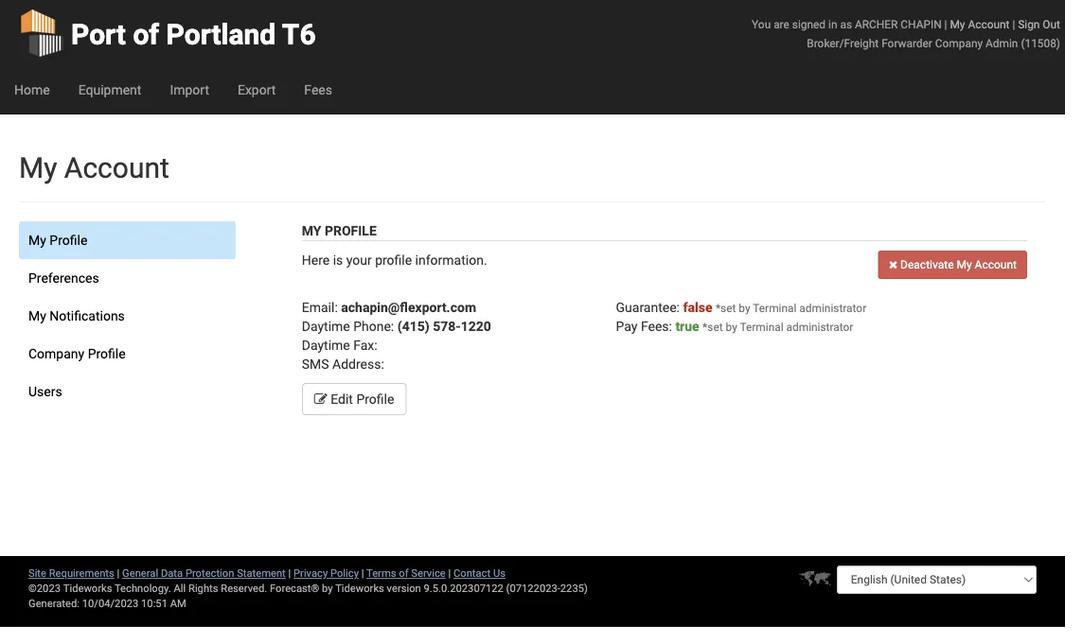 Task type: describe. For each thing, give the bounding box(es) containing it.
by inside site requirements | general data protection statement | privacy policy | terms of service | contact us ©2023 tideworks technology. all rights reserved. forecast® by tideworks version 9.5.0.202307122 (07122023-2235) generated: 10/04/2023 10:51 am
[[322, 583, 333, 595]]

edit
[[331, 392, 353, 407]]

you
[[752, 18, 771, 31]]

contact us link
[[454, 568, 506, 580]]

0 vertical spatial by
[[739, 302, 751, 315]]

sign out link
[[1018, 18, 1061, 31]]

are
[[774, 18, 790, 31]]

1 vertical spatial administrator
[[786, 321, 854, 334]]

site requirements link
[[28, 568, 114, 580]]

(415)
[[397, 319, 430, 334]]

import
[[170, 82, 209, 98]]

export
[[238, 82, 276, 98]]

profile down notifications
[[88, 346, 126, 362]]

equipment button
[[64, 66, 156, 114]]

fees:
[[641, 319, 672, 334]]

deactivate my account button
[[878, 251, 1027, 279]]

my down the 'home' popup button
[[19, 151, 57, 185]]

false
[[683, 300, 713, 315]]

notifications
[[50, 308, 125, 324]]

1 vertical spatial *set
[[703, 321, 723, 334]]

admin
[[986, 36, 1018, 50]]

sms
[[302, 357, 329, 372]]

my up preferences
[[28, 232, 46, 248]]

archer
[[855, 18, 898, 31]]

pencil square o image
[[314, 393, 327, 406]]

address:
[[332, 357, 384, 372]]

account inside deactivate my account button
[[975, 259, 1017, 272]]

| left general
[[117, 568, 120, 580]]

site requirements | general data protection statement | privacy policy | terms of service | contact us ©2023 tideworks technology. all rights reserved. forecast® by tideworks version 9.5.0.202307122 (07122023-2235) generated: 10/04/2023 10:51 am
[[28, 568, 588, 610]]

port
[[71, 18, 126, 51]]

my profile for here is your profile information.
[[302, 223, 377, 239]]

portland
[[166, 18, 276, 51]]

deactivate my account
[[898, 259, 1017, 272]]

1 daytime from the top
[[302, 319, 350, 334]]

home button
[[0, 66, 64, 114]]

preferences
[[28, 270, 99, 286]]

my account
[[19, 151, 169, 185]]

us
[[493, 568, 506, 580]]

tideworks
[[335, 583, 384, 595]]

1 vertical spatial by
[[726, 321, 737, 334]]

9.5.0.202307122
[[424, 583, 504, 595]]

deactivate
[[901, 259, 954, 272]]

10/04/2023
[[82, 598, 139, 610]]

t6
[[282, 18, 316, 51]]

technology.
[[115, 583, 171, 595]]

privacy policy link
[[294, 568, 359, 580]]

terms
[[366, 568, 396, 580]]

terms of service link
[[366, 568, 446, 580]]

| right the chapin
[[945, 18, 947, 31]]

export button
[[223, 66, 290, 114]]

out
[[1043, 18, 1061, 31]]

(11508)
[[1021, 36, 1061, 50]]

protection
[[185, 568, 234, 580]]

service
[[411, 568, 446, 580]]

reserved.
[[221, 583, 267, 595]]

fees button
[[290, 66, 347, 114]]

profile up your on the left top of the page
[[325, 223, 377, 239]]

in
[[829, 18, 838, 31]]

port of portland t6 link
[[19, 0, 316, 66]]

statement
[[237, 568, 286, 580]]

chapin
[[901, 18, 942, 31]]

1220
[[461, 319, 491, 334]]

edit profile
[[327, 392, 394, 407]]

2235)
[[560, 583, 588, 595]]

port of portland t6
[[71, 18, 316, 51]]

0 vertical spatial administrator
[[800, 302, 867, 315]]



Task type: locate. For each thing, give the bounding box(es) containing it.
my profile for preferences
[[28, 232, 87, 248]]

company down my account link
[[935, 36, 983, 50]]

profile
[[325, 223, 377, 239], [50, 232, 87, 248], [88, 346, 126, 362], [356, 392, 394, 407]]

profile up preferences
[[50, 232, 87, 248]]

0 horizontal spatial my profile
[[28, 232, 87, 248]]

edit profile button
[[302, 384, 407, 416]]

| left sign
[[1013, 18, 1015, 31]]

1 horizontal spatial my profile
[[302, 223, 377, 239]]

generated:
[[28, 598, 80, 610]]

0 vertical spatial account
[[968, 18, 1010, 31]]

forwarder
[[882, 36, 933, 50]]

administrator
[[800, 302, 867, 315], [786, 321, 854, 334]]

account up admin
[[968, 18, 1010, 31]]

account inside you are signed in as archer chapin | my account | sign out broker/freight forwarder company admin (11508)
[[968, 18, 1010, 31]]

of
[[133, 18, 159, 51], [399, 568, 409, 580]]

information.
[[415, 252, 487, 268]]

profile inside edit profile button
[[356, 392, 394, 407]]

1 horizontal spatial by
[[726, 321, 737, 334]]

2 vertical spatial account
[[975, 259, 1017, 272]]

users
[[28, 384, 62, 400]]

company
[[935, 36, 983, 50], [28, 346, 84, 362]]

here is your profile information.
[[302, 252, 487, 268]]

achapin@flexport.com
[[341, 300, 476, 315]]

my
[[950, 18, 965, 31], [19, 151, 57, 185], [302, 223, 321, 239], [28, 232, 46, 248], [957, 259, 972, 272], [28, 308, 46, 324]]

my profile up preferences
[[28, 232, 87, 248]]

by right false
[[739, 302, 751, 315]]

by
[[739, 302, 751, 315], [726, 321, 737, 334], [322, 583, 333, 595]]

email:
[[302, 300, 338, 315]]

0 horizontal spatial company
[[28, 346, 84, 362]]

1 vertical spatial of
[[399, 568, 409, 580]]

broker/freight
[[807, 36, 879, 50]]

data
[[161, 568, 183, 580]]

10:51
[[141, 598, 168, 610]]

as
[[840, 18, 852, 31]]

your
[[346, 252, 372, 268]]

0 vertical spatial terminal
[[753, 302, 797, 315]]

1 vertical spatial account
[[64, 151, 169, 185]]

terminal
[[753, 302, 797, 315], [740, 321, 784, 334]]

my inside button
[[957, 259, 972, 272]]

©2023 tideworks
[[28, 583, 112, 595]]

true
[[676, 319, 699, 334]]

terminal right false
[[753, 302, 797, 315]]

profile right edit
[[356, 392, 394, 407]]

account
[[968, 18, 1010, 31], [64, 151, 169, 185], [975, 259, 1017, 272]]

contact
[[454, 568, 491, 580]]

policy
[[330, 568, 359, 580]]

email: achapin@flexport.com daytime phone: (415) 578-1220 daytime fax: sms address:
[[302, 300, 491, 372]]

guarantee:
[[616, 300, 680, 315]]

all
[[174, 583, 186, 595]]

2 horizontal spatial by
[[739, 302, 751, 315]]

0 vertical spatial *set
[[716, 302, 736, 315]]

0 vertical spatial daytime
[[302, 319, 350, 334]]

requirements
[[49, 568, 114, 580]]

0 vertical spatial of
[[133, 18, 159, 51]]

version
[[387, 583, 421, 595]]

my account link
[[950, 18, 1010, 31]]

general
[[122, 568, 158, 580]]

is
[[333, 252, 343, 268]]

home
[[14, 82, 50, 98]]

guarantee: false *set by terminal administrator pay fees: true *set by terminal administrator
[[616, 300, 867, 334]]

*set down false
[[703, 321, 723, 334]]

daytime up sms at left bottom
[[302, 338, 350, 353]]

1 vertical spatial daytime
[[302, 338, 350, 353]]

| up tideworks
[[361, 568, 364, 580]]

1 horizontal spatial company
[[935, 36, 983, 50]]

am
[[170, 598, 186, 610]]

my inside you are signed in as archer chapin | my account | sign out broker/freight forwarder company admin (11508)
[[950, 18, 965, 31]]

my right deactivate
[[957, 259, 972, 272]]

*set right false
[[716, 302, 736, 315]]

equipment
[[78, 82, 141, 98]]

you are signed in as archer chapin | my account | sign out broker/freight forwarder company admin (11508)
[[752, 18, 1061, 50]]

account right deactivate
[[975, 259, 1017, 272]]

company inside you are signed in as archer chapin | my account | sign out broker/freight forwarder company admin (11508)
[[935, 36, 983, 50]]

578-
[[433, 319, 461, 334]]

signed
[[792, 18, 826, 31]]

of up the version
[[399, 568, 409, 580]]

of right port
[[133, 18, 159, 51]]

privacy
[[294, 568, 328, 580]]

2 daytime from the top
[[302, 338, 350, 353]]

1 vertical spatial company
[[28, 346, 84, 362]]

of inside site requirements | general data protection statement | privacy policy | terms of service | contact us ©2023 tideworks technology. all rights reserved. forecast® by tideworks version 9.5.0.202307122 (07122023-2235) generated: 10/04/2023 10:51 am
[[399, 568, 409, 580]]

1 vertical spatial terminal
[[740, 321, 784, 334]]

my profile up is
[[302, 223, 377, 239]]

fax:
[[353, 338, 377, 353]]

|
[[945, 18, 947, 31], [1013, 18, 1015, 31], [117, 568, 120, 580], [288, 568, 291, 580], [361, 568, 364, 580], [448, 568, 451, 580]]

0 horizontal spatial of
[[133, 18, 159, 51]]

my right the chapin
[[950, 18, 965, 31]]

| up 9.5.0.202307122
[[448, 568, 451, 580]]

0 vertical spatial company
[[935, 36, 983, 50]]

general data protection statement link
[[122, 568, 286, 580]]

my up 'here'
[[302, 223, 321, 239]]

company up users
[[28, 346, 84, 362]]

*set
[[716, 302, 736, 315], [703, 321, 723, 334]]

| up the forecast®
[[288, 568, 291, 580]]

my down preferences
[[28, 308, 46, 324]]

rights
[[188, 583, 218, 595]]

daytime
[[302, 319, 350, 334], [302, 338, 350, 353]]

here
[[302, 252, 330, 268]]

terminal right the true
[[740, 321, 784, 334]]

daytime down email:
[[302, 319, 350, 334]]

by down privacy policy "link"
[[322, 583, 333, 595]]

phone:
[[353, 319, 394, 334]]

site
[[28, 568, 46, 580]]

pay
[[616, 319, 638, 334]]

(07122023-
[[506, 583, 560, 595]]

account down equipment dropdown button
[[64, 151, 169, 185]]

company profile
[[28, 346, 126, 362]]

fees
[[304, 82, 332, 98]]

profile
[[375, 252, 412, 268]]

my notifications
[[28, 308, 125, 324]]

sign
[[1018, 18, 1040, 31]]

forecast®
[[270, 583, 319, 595]]

times image
[[889, 259, 898, 270]]

0 horizontal spatial by
[[322, 583, 333, 595]]

2 vertical spatial by
[[322, 583, 333, 595]]

import button
[[156, 66, 223, 114]]

by right the true
[[726, 321, 737, 334]]

1 horizontal spatial of
[[399, 568, 409, 580]]



Task type: vqa. For each thing, say whether or not it's contained in the screenshot.
|
yes



